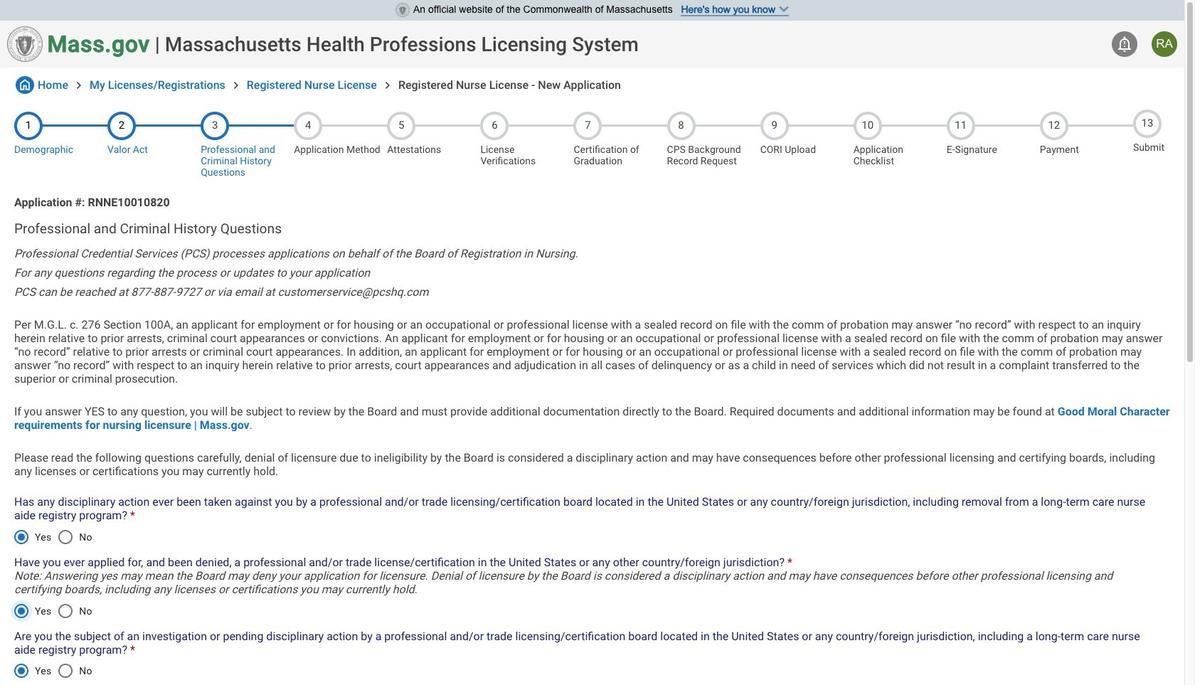Task type: describe. For each thing, give the bounding box(es) containing it.
1 vertical spatial heading
[[14, 221, 1170, 237]]

massachusetts state seal image
[[396, 3, 410, 17]]

2 horizontal spatial no color image
[[1116, 36, 1133, 53]]

0 horizontal spatial no color image
[[16, 76, 34, 94]]

1 horizontal spatial no color image
[[229, 78, 243, 92]]

2 option group from the top
[[6, 594, 99, 628]]

0 vertical spatial heading
[[165, 32, 639, 56]]



Task type: vqa. For each thing, say whether or not it's contained in the screenshot.
the bottommost heading
yes



Task type: locate. For each thing, give the bounding box(es) containing it.
no color image
[[1116, 36, 1133, 53], [16, 76, 34, 94], [229, 78, 243, 92]]

option group
[[6, 520, 99, 554], [6, 594, 99, 628], [6, 654, 99, 685]]

0 horizontal spatial no color image
[[72, 78, 86, 92]]

massachusetts state seal image
[[7, 26, 43, 62]]

3 option group from the top
[[6, 654, 99, 685]]

1 horizontal spatial no color image
[[381, 78, 395, 92]]

2 no color image from the left
[[381, 78, 395, 92]]

1 option group from the top
[[6, 520, 99, 554]]

1 vertical spatial option group
[[6, 594, 99, 628]]

heading
[[165, 32, 639, 56], [14, 221, 1170, 237]]

1 no color image from the left
[[72, 78, 86, 92]]

no color image
[[72, 78, 86, 92], [381, 78, 395, 92]]

2 vertical spatial option group
[[6, 654, 99, 685]]

0 vertical spatial option group
[[6, 520, 99, 554]]



